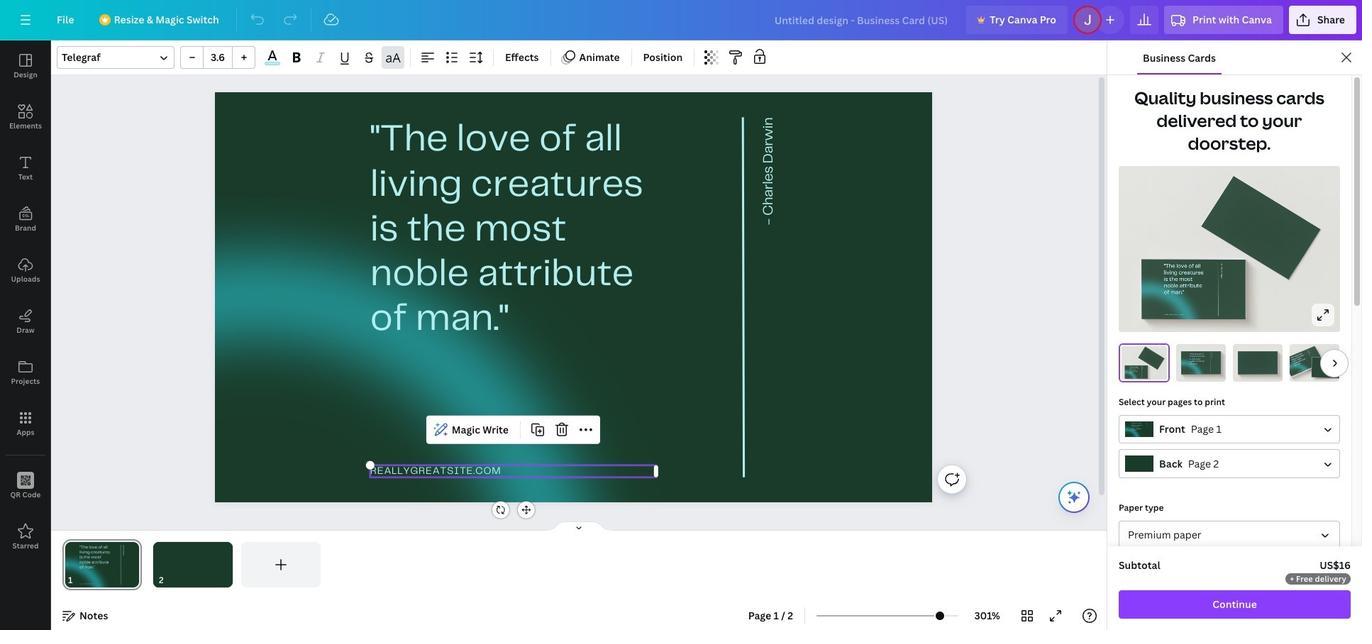 Task type: locate. For each thing, give the bounding box(es) containing it.
Design title text field
[[763, 6, 961, 34]]

group
[[180, 46, 255, 69]]

None button
[[1119, 415, 1340, 444], [1119, 449, 1340, 478], [1119, 521, 1340, 549], [1119, 415, 1340, 444], [1119, 449, 1340, 478], [1119, 521, 1340, 549]]

page 1 image
[[62, 542, 142, 588]]

#b2edef image
[[265, 62, 280, 65]]



Task type: describe. For each thing, give the bounding box(es) containing it.
main menu bar
[[0, 0, 1362, 40]]

Page title text field
[[79, 573, 84, 588]]

Zoom button
[[964, 605, 1010, 627]]

– – number field
[[208, 50, 228, 64]]

side panel tab list
[[0, 40, 51, 563]]

canva assistant image
[[1066, 489, 1083, 506]]

hide pages image
[[545, 521, 613, 532]]



Task type: vqa. For each thing, say whether or not it's contained in the screenshot.
CANVA ASSISTANT image
yes



